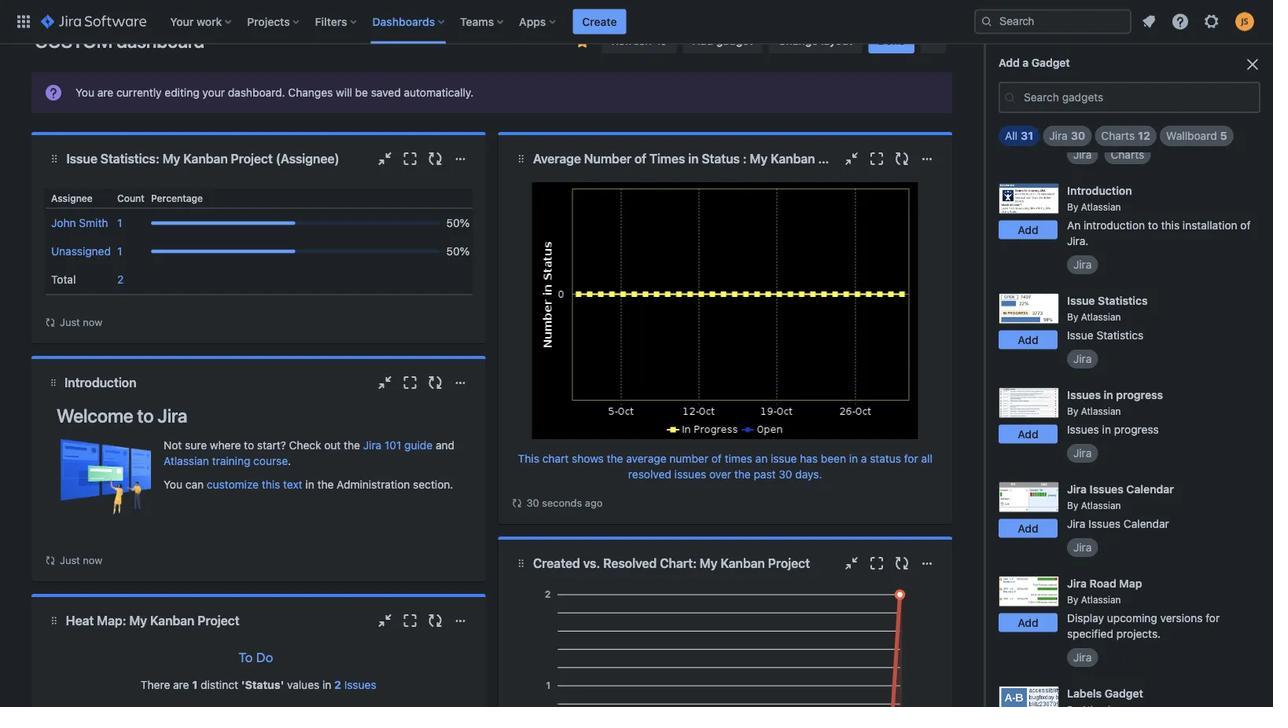 Task type: vqa. For each thing, say whether or not it's contained in the screenshot.
feedback
no



Task type: describe. For each thing, give the bounding box(es) containing it.
display
[[1067, 612, 1104, 625]]

average number of times in status : my kanban project
[[533, 151, 860, 166]]

to do
[[238, 649, 273, 665]]

in right text
[[305, 478, 314, 491]]

minimize introduction image
[[375, 373, 394, 392]]

changes
[[288, 86, 333, 99]]

start?
[[257, 439, 286, 452]]

settings image
[[1202, 12, 1221, 31]]

issue statistics: my kanban project (assignee)
[[66, 151, 339, 166]]

0 vertical spatial 1
[[117, 217, 122, 230]]

assignee
[[51, 193, 93, 204]]

apps button
[[514, 9, 562, 34]]

atlassian inside issue statistics by atlassian issue statistics
[[1081, 311, 1121, 322]]

you for you can customize this text in the administration section.
[[164, 478, 182, 491]]

filters
[[315, 15, 347, 28]]

heat for heat map by atlassian displays the matching issues for a project or filter as a heat map.
[[1067, 74, 1092, 87]]

values
[[287, 679, 319, 692]]

the right shows
[[607, 453, 623, 465]]

refresh heat map: my kanban project image
[[426, 612, 445, 631]]

introduction
[[1084, 219, 1145, 232]]

0 vertical spatial progress
[[1116, 388, 1163, 401]]

currently
[[116, 86, 162, 99]]

30 seconds ago
[[526, 497, 603, 509]]

refresh introduction image
[[426, 373, 445, 392]]

over
[[709, 468, 731, 481]]

search image
[[981, 15, 993, 28]]

for for displays the matching issues for a project or filter as a heat map.
[[1217, 109, 1231, 122]]

installation
[[1183, 219, 1237, 232]]

times
[[725, 453, 752, 465]]

displays
[[1067, 109, 1109, 122]]

by inside jira issues calendar by atlassian jira issues calendar
[[1067, 500, 1078, 511]]

primary element
[[9, 0, 974, 44]]

in right times
[[688, 151, 699, 166]]

created
[[533, 556, 580, 571]]

labels
[[1067, 687, 1102, 700]]

in inside heat map: my kanban project region
[[322, 679, 331, 692]]

add button for an introduction to this installation of jira.
[[999, 221, 1058, 239]]

statistics:
[[100, 151, 159, 166]]

to
[[238, 649, 253, 665]]

atlassian inside "not sure where to start? check out the jira 101 guide and atlassian training course ."
[[164, 455, 209, 468]]

101
[[385, 439, 401, 452]]

more actions for issue statistics: my kanban project (assignee) gadget image
[[451, 149, 470, 168]]

1 vertical spatial to
[[137, 405, 154, 427]]

do
[[256, 649, 273, 665]]

:
[[743, 151, 747, 166]]

0 horizontal spatial of
[[634, 151, 646, 166]]

will
[[336, 86, 352, 99]]

this inside the introduction region
[[262, 478, 280, 491]]

1 horizontal spatial gadget
[[1105, 687, 1143, 700]]

resolved
[[628, 468, 671, 481]]

undefined generated chart image image
[[532, 182, 918, 440]]

introduction region
[[44, 405, 473, 569]]

minimize created vs. resolved chart: my kanban project image
[[842, 554, 861, 573]]

star custom dashboard image
[[573, 32, 592, 51]]

teams button
[[455, 9, 510, 34]]

projects
[[247, 15, 290, 28]]

issue statistics by atlassian issue statistics
[[1067, 294, 1148, 342]]

average
[[533, 151, 581, 166]]

notifications image
[[1139, 12, 1158, 31]]

text
[[283, 478, 302, 491]]

map inside jira road map by atlassian display upcoming versions for specified projects.
[[1119, 577, 1142, 590]]

project
[[1067, 125, 1103, 138]]

there
[[141, 679, 170, 692]]

map.
[[1194, 125, 1219, 138]]

custom
[[35, 30, 112, 52]]

average number of times in status : my kanban project region
[[511, 182, 940, 512]]

wallboard
[[1166, 129, 1217, 142]]

road
[[1090, 577, 1116, 590]]

jira 30
[[1049, 129, 1085, 142]]

0 vertical spatial 30
[[1071, 129, 1085, 142]]

2 inside heat map: my kanban project region
[[334, 679, 341, 692]]

your profile and settings image
[[1235, 12, 1254, 31]]

administration
[[337, 478, 410, 491]]

by inside jira road map by atlassian display upcoming versions for specified projects.
[[1067, 594, 1078, 605]]

project left minimize created vs. resolved chart: my kanban project image
[[768, 556, 810, 571]]

atlassian inside issues in progress by atlassian issues in progress
[[1081, 406, 1121, 417]]

apps
[[519, 15, 546, 28]]

refresh average number of times in status : my kanban project image
[[892, 149, 911, 168]]

add up heat map image
[[999, 56, 1020, 69]]

an arrow curved in a circular way on the button that refreshes the dashboard image for introduction
[[44, 555, 57, 567]]

more dashboard actions image
[[924, 31, 943, 50]]

the right text
[[317, 478, 334, 491]]

30 inside this chart shows the average number of times an issue has been in a status for all resolved issues over the past 30 days.
[[779, 468, 792, 481]]

are for there
[[173, 679, 189, 692]]

1 vertical spatial 1
[[117, 245, 122, 258]]

atlassian training course link
[[164, 455, 288, 468]]

add button for displays the matching issues for a project or filter as a heat map.
[[999, 110, 1058, 129]]

dashboards button
[[368, 9, 451, 34]]

issue for issue statistics: my kanban project (assignee)
[[66, 151, 97, 166]]

heat map: my kanban project
[[66, 614, 239, 629]]

count percentage
[[117, 193, 203, 204]]

all 31
[[1005, 129, 1033, 142]]

distinct
[[201, 679, 238, 692]]

(assignee)
[[276, 151, 339, 166]]

add for issue statistics
[[1018, 333, 1038, 346]]

1 vertical spatial charts
[[1101, 129, 1135, 142]]

all
[[1005, 129, 1018, 142]]

add for heat map
[[1018, 113, 1038, 126]]

refresh image
[[655, 35, 667, 47]]

add for jira issues calendar
[[1018, 522, 1038, 535]]

issues inside heat map: my kanban project region
[[344, 679, 376, 692]]

out
[[324, 439, 341, 452]]

you can customize this text in the administration section.
[[164, 478, 453, 491]]

now for introduction
[[83, 555, 102, 567]]

status
[[702, 151, 740, 166]]

change layout
[[778, 34, 853, 47]]

projects button
[[242, 9, 306, 34]]

upcoming
[[1107, 612, 1157, 625]]

you are currently editing your dashboard. changes will be saved automatically.
[[75, 86, 474, 99]]

guide
[[404, 439, 433, 452]]

unassigned link
[[51, 245, 111, 258]]

your work button
[[165, 9, 238, 34]]

add for issues in progress
[[1018, 428, 1038, 441]]

just for issue statistics: my kanban project (assignee)
[[60, 316, 80, 328]]

issues in progress image
[[999, 388, 1059, 419]]

done
[[878, 34, 905, 47]]

50% for unassigned
[[446, 245, 470, 258]]

maximize created vs. resolved chart: my kanban project image
[[867, 554, 886, 573]]

change layout button
[[769, 28, 862, 53]]

issue statistics: my kanban project (assignee) region
[[44, 182, 473, 331]]

just now for issue statistics: my kanban project (assignee)
[[60, 316, 102, 328]]

automatically.
[[404, 86, 474, 99]]

kanban up the percentage
[[183, 151, 228, 166]]

kanban right the ":" at the top right of the page
[[771, 151, 815, 166]]

heat for heat map: my kanban project
[[66, 614, 94, 629]]

Search gadgets field
[[1019, 83, 1259, 112]]

50% for john smith
[[446, 217, 470, 230]]

add button for display upcoming versions for specified projects.
[[999, 614, 1058, 633]]

add left gadget on the right top of page
[[692, 34, 713, 47]]

issues inside heat map by atlassian displays the matching issues for a project or filter as a heat map.
[[1182, 109, 1214, 122]]

customize this text link
[[207, 478, 302, 491]]

maximize issue statistics: my kanban project (assignee) image
[[401, 149, 419, 168]]

this inside introduction by atlassian an introduction to this installation of jira.
[[1161, 219, 1180, 232]]

unassigned 1
[[51, 245, 122, 258]]

atlassian inside jira issues calendar by atlassian jira issues calendar
[[1081, 500, 1121, 511]]

gadget
[[716, 34, 753, 47]]

more actions for created vs. resolved chart: my kanban project gadget image
[[918, 554, 936, 573]]

by inside heat map by atlassian displays the matching issues for a project or filter as a heat map.
[[1067, 91, 1078, 102]]

heat map image
[[999, 73, 1059, 104]]

heat
[[1169, 125, 1191, 138]]

the inside heat map by atlassian displays the matching issues for a project or filter as a heat map.
[[1112, 109, 1129, 122]]

an arrow curved in a circular way on the button that refreshes the dashboard image for average number of times in status : my kanban project
[[511, 497, 523, 510]]

1 vertical spatial progress
[[1114, 423, 1159, 436]]

introduction by atlassian an introduction to this installation of jira.
[[1067, 184, 1251, 248]]

to inside introduction by atlassian an introduction to this installation of jira.
[[1148, 219, 1158, 232]]

minimize heat map: my kanban project image
[[375, 612, 394, 631]]

.
[[288, 455, 291, 468]]

heat map by atlassian displays the matching issues for a project or filter as a heat map.
[[1067, 74, 1240, 138]]

in inside this chart shows the average number of times an issue has been in a status for all resolved issues over the past 30 days.
[[849, 453, 858, 465]]



Task type: locate. For each thing, give the bounding box(es) containing it.
atlassian inside heat map by atlassian displays the matching issues for a project or filter as a heat map.
[[1081, 91, 1121, 102]]

0 vertical spatial are
[[97, 86, 113, 99]]

are inside heat map: my kanban project region
[[173, 679, 189, 692]]

close icon image
[[1243, 55, 1262, 74]]

vs.
[[583, 556, 600, 571]]

0 horizontal spatial gadget
[[1031, 56, 1070, 69]]

this left text
[[262, 478, 280, 491]]

for left all
[[904, 453, 918, 465]]

you for you are currently editing your dashboard. changes will be saved automatically.
[[75, 86, 94, 99]]

2 down 'unassigned 1'
[[117, 273, 124, 286]]

2 add button from the top
[[999, 221, 1058, 239]]

add button down jira road map image
[[999, 614, 1058, 633]]

in up jira issues calendar by atlassian jira issues calendar
[[1102, 423, 1111, 436]]

issue for issue statistics by atlassian issue statistics
[[1067, 294, 1095, 307]]

1 vertical spatial calendar
[[1124, 518, 1169, 531]]

add a gadget
[[999, 56, 1070, 69]]

banner containing your work
[[0, 0, 1273, 44]]

labels gadget image
[[999, 686, 1059, 708]]

course
[[253, 455, 288, 468]]

31
[[1021, 129, 1033, 142]]

0 vertical spatial you
[[75, 86, 94, 99]]

0 vertical spatial issues
[[1182, 109, 1214, 122]]

map inside heat map by atlassian displays the matching issues for a project or filter as a heat map.
[[1095, 74, 1118, 87]]

1 horizontal spatial heat
[[1067, 74, 1092, 87]]

0 horizontal spatial this
[[262, 478, 280, 491]]

1 1 link from the top
[[117, 217, 122, 230]]

2 vertical spatial issue
[[1067, 329, 1093, 342]]

kanban right chart: on the right
[[720, 556, 765, 571]]

2 vertical spatial for
[[1206, 612, 1220, 625]]

1 vertical spatial for
[[904, 453, 918, 465]]

0 vertical spatial to
[[1148, 219, 1158, 232]]

atlassian down sure
[[164, 455, 209, 468]]

work
[[197, 15, 222, 28]]

in right been
[[849, 453, 858, 465]]

1 vertical spatial 2
[[334, 679, 341, 692]]

2 just from the top
[[60, 555, 80, 567]]

1 horizontal spatial you
[[164, 478, 182, 491]]

0 horizontal spatial 30
[[526, 497, 539, 509]]

section.
[[413, 478, 453, 491]]

0 vertical spatial 50%
[[446, 217, 470, 230]]

versions
[[1160, 612, 1203, 625]]

add for introduction
[[1018, 223, 1038, 236]]

6 add button from the top
[[999, 614, 1058, 633]]

map
[[1095, 74, 1118, 87], [1119, 577, 1142, 590]]

change
[[778, 34, 818, 47]]

1 link for unassigned
[[117, 245, 122, 258]]

1 vertical spatial this
[[262, 478, 280, 491]]

gadget
[[1031, 56, 1070, 69], [1105, 687, 1143, 700]]

gadget up heat map image
[[1031, 56, 1070, 69]]

an arrow curved in a circular way on the button that refreshes the dashboard image
[[511, 497, 523, 510], [44, 555, 57, 567]]

maximize average number of times in status : my kanban project image
[[867, 149, 886, 168]]

by up display
[[1067, 594, 1078, 605]]

1 horizontal spatial 30
[[779, 468, 792, 481]]

my up the percentage
[[162, 151, 180, 166]]

1 link right smith on the top of page
[[117, 217, 122, 230]]

dashboard.
[[228, 86, 285, 99]]

1 vertical spatial of
[[1240, 219, 1251, 232]]

just now inside issue statistics: my kanban project (assignee) region
[[60, 316, 102, 328]]

add down issue statistics image
[[1018, 333, 1038, 346]]

you down custom at the top left of the page
[[75, 86, 94, 99]]

chart
[[542, 453, 569, 465]]

now for issue statistics: my kanban project (assignee)
[[83, 316, 102, 328]]

introduction inside introduction by atlassian an introduction to this installation of jira.
[[1067, 184, 1132, 197]]

for up the "5"
[[1217, 109, 1231, 122]]

more actions for introduction gadget image
[[451, 373, 470, 392]]

appswitcher icon image
[[14, 12, 33, 31]]

now inside issue statistics: my kanban project (assignee) region
[[83, 316, 102, 328]]

add button down issue statistics image
[[999, 331, 1058, 349]]

heat left map:
[[66, 614, 94, 629]]

2 vertical spatial to
[[244, 439, 254, 452]]

1 vertical spatial statistics
[[1096, 329, 1143, 342]]

'status'
[[241, 679, 284, 692]]

2 by from the top
[[1067, 201, 1078, 212]]

4 by from the top
[[1067, 406, 1078, 417]]

banner
[[0, 0, 1273, 44]]

sure
[[185, 439, 207, 452]]

0 horizontal spatial you
[[75, 86, 94, 99]]

0 horizontal spatial heat
[[66, 614, 94, 629]]

statistics down introduction
[[1098, 294, 1148, 307]]

refresh created vs. resolved chart: my kanban project image
[[892, 554, 911, 573]]

atlassian down road
[[1081, 594, 1121, 605]]

1 up 2 link
[[117, 245, 122, 258]]

0 vertical spatial charts
[[1111, 38, 1144, 51]]

project up to in the left of the page
[[198, 614, 239, 629]]

30 down displays
[[1071, 129, 1085, 142]]

2 horizontal spatial to
[[1148, 219, 1158, 232]]

atlassian up introduction
[[1081, 201, 1121, 212]]

2 vertical spatial charts
[[1111, 148, 1144, 161]]

0 vertical spatial just
[[60, 316, 80, 328]]

project left the maximize average number of times in status : my kanban project image
[[818, 151, 860, 166]]

just now inside the introduction region
[[60, 555, 102, 567]]

jira inside "not sure where to start? check out the jira 101 guide and atlassian training course ."
[[363, 439, 382, 452]]

dashboard
[[116, 30, 204, 52]]

0 vertical spatial for
[[1217, 109, 1231, 122]]

4 add button from the top
[[999, 425, 1058, 444]]

0 vertical spatial issue
[[66, 151, 97, 166]]

1 add button from the top
[[999, 110, 1058, 129]]

1 vertical spatial just
[[60, 555, 80, 567]]

1 inside heat map: my kanban project region
[[192, 679, 198, 692]]

create
[[582, 15, 617, 28]]

add button down jira issues calendar image
[[999, 519, 1058, 538]]

add button for jira issues calendar
[[999, 519, 1058, 538]]

1 horizontal spatial to
[[244, 439, 254, 452]]

project
[[231, 151, 273, 166], [818, 151, 860, 166], [768, 556, 810, 571], [198, 614, 239, 629]]

1 horizontal spatial this
[[1161, 219, 1180, 232]]

has
[[800, 453, 818, 465]]

minimize issue statistics: my kanban project (assignee) image
[[375, 149, 394, 168]]

more actions for average number of times in status : my kanban project gadget image
[[918, 149, 936, 168]]

5
[[1220, 129, 1227, 142]]

1 vertical spatial you
[[164, 478, 182, 491]]

6 by from the top
[[1067, 594, 1078, 605]]

2 horizontal spatial 30
[[1071, 129, 1085, 142]]

1 vertical spatial issue
[[1067, 294, 1095, 307]]

atlassian inside introduction by atlassian an introduction to this installation of jira.
[[1081, 201, 1121, 212]]

charts down charts 12
[[1111, 148, 1144, 161]]

labels gadget
[[1067, 687, 1143, 700]]

layout
[[821, 34, 853, 47]]

30 left "seconds"
[[526, 497, 539, 509]]

30 down the issue
[[779, 468, 792, 481]]

or
[[1106, 125, 1116, 138]]

this chart shows the average number of times an issue has been in a status for all resolved issues over the past 30 days.
[[518, 453, 932, 481]]

1 now from the top
[[83, 316, 102, 328]]

3 by from the top
[[1067, 311, 1078, 322]]

1 vertical spatial gadget
[[1105, 687, 1143, 700]]

2 vertical spatial of
[[711, 453, 722, 465]]

0 horizontal spatial are
[[97, 86, 113, 99]]

atlassian right issue statistics image
[[1081, 311, 1121, 322]]

just for introduction
[[60, 555, 80, 567]]

Search field
[[974, 9, 1131, 34]]

atlassian right issues in progress image
[[1081, 406, 1121, 417]]

heat up displays
[[1067, 74, 1092, 87]]

1 vertical spatial heat
[[66, 614, 94, 629]]

chart:
[[660, 556, 697, 571]]

check
[[289, 439, 321, 452]]

statistics
[[1098, 294, 1148, 307], [1096, 329, 1143, 342]]

issue
[[66, 151, 97, 166], [1067, 294, 1095, 307], [1067, 329, 1093, 342]]

ago
[[585, 497, 603, 509]]

shows
[[572, 453, 604, 465]]

0 vertical spatial of
[[634, 151, 646, 166]]

number
[[669, 453, 708, 465]]

issues
[[1182, 109, 1214, 122], [674, 468, 706, 481]]

of inside introduction by atlassian an introduction to this installation of jira.
[[1240, 219, 1251, 232]]

to left start?
[[244, 439, 254, 452]]

0 vertical spatial heat
[[1067, 74, 1092, 87]]

you left the can
[[164, 478, 182, 491]]

are for you
[[97, 86, 113, 99]]

charts
[[1111, 38, 1144, 51], [1101, 129, 1135, 142], [1111, 148, 1144, 161]]

of up over
[[711, 453, 722, 465]]

the right out
[[344, 439, 360, 452]]

0 vertical spatial statistics
[[1098, 294, 1148, 307]]

this left installation
[[1161, 219, 1180, 232]]

of right installation
[[1240, 219, 1251, 232]]

welcome to jira
[[57, 405, 187, 427]]

1 horizontal spatial an arrow curved in a circular way on the button that refreshes the dashboard image
[[511, 497, 523, 510]]

just now up map:
[[60, 555, 102, 567]]

add button down introduction image
[[999, 221, 1058, 239]]

30
[[1071, 129, 1085, 142], [779, 468, 792, 481], [526, 497, 539, 509]]

map up displays
[[1095, 74, 1118, 87]]

1 vertical spatial 50%
[[446, 245, 470, 258]]

add button down heat map image
[[999, 110, 1058, 129]]

just now for introduction
[[60, 555, 102, 567]]

1 vertical spatial map
[[1119, 577, 1142, 590]]

jira inside jira road map by atlassian display upcoming versions for specified projects.
[[1067, 577, 1087, 590]]

by right jira issues calendar image
[[1067, 500, 1078, 511]]

0 vertical spatial introduction
[[1067, 184, 1132, 197]]

0 horizontal spatial to
[[137, 405, 154, 427]]

the down times
[[734, 468, 751, 481]]

1 right smith on the top of page
[[117, 217, 122, 230]]

1
[[117, 217, 122, 230], [117, 245, 122, 258], [192, 679, 198, 692]]

to right welcome
[[137, 405, 154, 427]]

2 inside issue statistics: my kanban project (assignee) region
[[117, 273, 124, 286]]

jira.
[[1067, 235, 1089, 248]]

now inside the introduction region
[[83, 555, 102, 567]]

times
[[649, 151, 685, 166]]

maximize heat map: my kanban project image
[[401, 612, 419, 631]]

now right an arrow curved in a circular way on the button that refreshes the dashboard image
[[83, 316, 102, 328]]

are left the currently
[[97, 86, 113, 99]]

0 vertical spatial gadget
[[1031, 56, 1070, 69]]

projects.
[[1116, 628, 1161, 641]]

and
[[436, 439, 454, 452]]

be
[[355, 86, 368, 99]]

add down introduction image
[[1018, 223, 1038, 236]]

not
[[164, 439, 182, 452]]

are right there
[[173, 679, 189, 692]]

an arrow curved in a circular way on the button that refreshes the dashboard image inside the introduction region
[[44, 555, 57, 567]]

2
[[117, 273, 124, 286], [334, 679, 341, 692]]

by up displays
[[1067, 91, 1078, 102]]

for
[[1217, 109, 1231, 122], [904, 453, 918, 465], [1206, 612, 1220, 625]]

3 add button from the top
[[999, 331, 1058, 349]]

total
[[51, 273, 76, 286]]

2 vertical spatial 30
[[526, 497, 539, 509]]

more actions for heat map: my kanban project gadget image
[[451, 612, 470, 631]]

by inside issues in progress by atlassian issues in progress
[[1067, 406, 1078, 417]]

of left times
[[634, 151, 646, 166]]

project left the (assignee)
[[231, 151, 273, 166]]

calendar
[[1126, 483, 1174, 496], [1124, 518, 1169, 531]]

jira road map image
[[999, 576, 1059, 607]]

issues inside this chart shows the average number of times an issue has been in a status for all resolved issues over the past 30 days.
[[674, 468, 706, 481]]

2 link
[[117, 273, 124, 286]]

jira software image
[[41, 12, 146, 31], [41, 12, 146, 31]]

an
[[755, 453, 768, 465]]

add down jira issues calendar image
[[1018, 522, 1038, 535]]

for inside heat map by atlassian displays the matching issues for a project or filter as a heat map.
[[1217, 109, 1231, 122]]

1 link for john smith
[[117, 217, 122, 230]]

now up map:
[[83, 555, 102, 567]]

0 vertical spatial 2
[[117, 273, 124, 286]]

add gadget button
[[683, 28, 762, 53]]

where
[[210, 439, 241, 452]]

by inside issue statistics by atlassian issue statistics
[[1067, 311, 1078, 322]]

training
[[212, 455, 250, 468]]

filters button
[[310, 9, 363, 34]]

introduction up introduction
[[1067, 184, 1132, 197]]

for right 'versions'
[[1206, 612, 1220, 625]]

just inside the introduction region
[[60, 555, 80, 567]]

as
[[1145, 125, 1157, 138]]

resolved
[[603, 556, 657, 571]]

statistics up issues in progress by atlassian issues in progress
[[1096, 329, 1143, 342]]

add down issues in progress image
[[1018, 428, 1038, 441]]

all
[[921, 453, 932, 465]]

number
[[584, 151, 631, 166]]

1 horizontal spatial of
[[711, 453, 722, 465]]

refresh
[[611, 34, 652, 47]]

1 just from the top
[[60, 316, 80, 328]]

1 vertical spatial issues
[[674, 468, 706, 481]]

an arrow curved in a circular way on the button that refreshes the dashboard image
[[44, 316, 57, 329]]

atlassian inside jira road map by atlassian display upcoming versions for specified projects.
[[1081, 594, 1121, 605]]

for for display upcoming versions for specified projects.
[[1206, 612, 1220, 625]]

2 right values
[[334, 679, 341, 692]]

to do link
[[238, 649, 273, 665]]

introduction for introduction
[[64, 375, 136, 390]]

you
[[75, 86, 94, 99], [164, 478, 182, 491]]

1 horizontal spatial 2
[[334, 679, 341, 692]]

5 by from the top
[[1067, 500, 1078, 511]]

issues in progress by atlassian issues in progress
[[1067, 388, 1163, 436]]

minimize average number of times in status : my kanban project image
[[842, 149, 861, 168]]

issues up the map.
[[1182, 109, 1214, 122]]

2 horizontal spatial of
[[1240, 219, 1251, 232]]

0 horizontal spatial map
[[1095, 74, 1118, 87]]

1 horizontal spatial issues
[[1182, 109, 1214, 122]]

1 vertical spatial just now
[[60, 555, 102, 567]]

0 horizontal spatial an arrow curved in a circular way on the button that refreshes the dashboard image
[[44, 555, 57, 567]]

to right introduction
[[1148, 219, 1158, 232]]

are
[[97, 86, 113, 99], [173, 679, 189, 692]]

to inside "not sure where to start? check out the jira 101 guide and atlassian training course ."
[[244, 439, 254, 452]]

an arrow curved in a circular way on the button that refreshes the dashboard image inside average number of times in status : my kanban project region
[[511, 497, 523, 510]]

add for jira road map
[[1018, 616, 1038, 629]]

1 50% from the top
[[446, 217, 470, 230]]

to
[[1148, 219, 1158, 232], [137, 405, 154, 427], [244, 439, 254, 452]]

status
[[870, 453, 901, 465]]

by right issues in progress image
[[1067, 406, 1078, 417]]

1 vertical spatial introduction
[[64, 375, 136, 390]]

add down jira road map image
[[1018, 616, 1038, 629]]

5 add button from the top
[[999, 519, 1058, 538]]

introduction for introduction by atlassian an introduction to this installation of jira.
[[1067, 184, 1132, 197]]

you inside the introduction region
[[164, 478, 182, 491]]

issue
[[771, 453, 797, 465]]

jira issues calendar image
[[999, 482, 1059, 513]]

now
[[83, 316, 102, 328], [83, 555, 102, 567]]

refresh issue statistics: my kanban project (assignee) image
[[426, 149, 445, 168]]

just inside issue statistics: my kanban project (assignee) region
[[60, 316, 80, 328]]

1 just now from the top
[[60, 316, 102, 328]]

issues down number
[[674, 468, 706, 481]]

1 vertical spatial an arrow curved in a circular way on the button that refreshes the dashboard image
[[44, 555, 57, 567]]

my right the ":" at the top right of the page
[[750, 151, 768, 166]]

map:
[[97, 614, 126, 629]]

0 vertical spatial now
[[83, 316, 102, 328]]

add button for issues in progress
[[999, 425, 1058, 444]]

john smith link
[[51, 217, 108, 230]]

map right road
[[1119, 577, 1142, 590]]

atlassian right jira issues calendar image
[[1081, 500, 1121, 511]]

2 just now from the top
[[60, 555, 102, 567]]

just now
[[60, 316, 102, 328], [60, 555, 102, 567]]

welcome
[[57, 405, 133, 427]]

0 vertical spatial 1 link
[[117, 217, 122, 230]]

heat inside heat map by atlassian displays the matching issues for a project or filter as a heat map.
[[1067, 74, 1092, 87]]

1 horizontal spatial introduction
[[1067, 184, 1132, 197]]

charts down notifications icon
[[1111, 38, 1144, 51]]

1 vertical spatial 1 link
[[117, 245, 122, 258]]

add up 31
[[1018, 113, 1038, 126]]

john
[[51, 217, 76, 230]]

0 horizontal spatial introduction
[[64, 375, 136, 390]]

1 left the distinct
[[192, 679, 198, 692]]

add button down issues in progress image
[[999, 425, 1058, 444]]

by up an
[[1067, 201, 1078, 212]]

2 vertical spatial 1
[[192, 679, 198, 692]]

1 link up 2 link
[[117, 245, 122, 258]]

for inside jira road map by atlassian display upcoming versions for specified projects.
[[1206, 612, 1220, 625]]

the inside "not sure where to start? check out the jira 101 guide and atlassian training course ."
[[344, 439, 360, 452]]

0 vertical spatial an arrow curved in a circular way on the button that refreshes the dashboard image
[[511, 497, 523, 510]]

this chart shows the average number of times an issue has been in a status for all resolved issues over the past 30 days. link
[[518, 453, 932, 481]]

help image
[[1171, 12, 1190, 31]]

my right chart: on the right
[[700, 556, 717, 571]]

a inside this chart shows the average number of times an issue has been in a status for all resolved issues over the past 30 days.
[[861, 453, 867, 465]]

can
[[185, 478, 204, 491]]

the up or
[[1112, 109, 1129, 122]]

of inside this chart shows the average number of times an issue has been in a status for all resolved issues over the past 30 days.
[[711, 453, 722, 465]]

for inside this chart shows the average number of times an issue has been in a status for all resolved issues over the past 30 days.
[[904, 453, 918, 465]]

12
[[1138, 129, 1150, 142]]

1 horizontal spatial map
[[1119, 577, 1142, 590]]

add button for issue statistics
[[999, 331, 1058, 349]]

by
[[1067, 91, 1078, 102], [1067, 201, 1078, 212], [1067, 311, 1078, 322], [1067, 406, 1078, 417], [1067, 500, 1078, 511], [1067, 594, 1078, 605]]

issue statistics image
[[999, 293, 1059, 324]]

0 vertical spatial just now
[[60, 316, 102, 328]]

0 vertical spatial calendar
[[1126, 483, 1174, 496]]

kanban right map:
[[150, 614, 195, 629]]

customize
[[207, 478, 259, 491]]

0 vertical spatial this
[[1161, 219, 1180, 232]]

0 horizontal spatial 2
[[117, 273, 124, 286]]

gadget right labels
[[1105, 687, 1143, 700]]

by inside introduction by atlassian an introduction to this installation of jira.
[[1067, 201, 1078, 212]]

1 vertical spatial now
[[83, 555, 102, 567]]

heat map: my kanban project region
[[44, 645, 473, 708]]

introduction up welcome
[[64, 375, 136, 390]]

1 vertical spatial are
[[173, 679, 189, 692]]

1 horizontal spatial are
[[173, 679, 189, 692]]

in down issue statistics by atlassian issue statistics
[[1104, 388, 1113, 401]]

2 1 link from the top
[[117, 245, 122, 258]]

atlassian up displays
[[1081, 91, 1121, 102]]

charts left '12'
[[1101, 129, 1135, 142]]

an
[[1067, 219, 1081, 232]]

1 by from the top
[[1067, 91, 1078, 102]]

maximize introduction image
[[401, 373, 419, 392]]

introduction image
[[999, 183, 1059, 214]]

2 now from the top
[[83, 555, 102, 567]]

1 vertical spatial 30
[[779, 468, 792, 481]]

2 50% from the top
[[446, 245, 470, 258]]

0 horizontal spatial issues
[[674, 468, 706, 481]]

there are 1 distinct 'status' values in 2 issues
[[141, 679, 376, 692]]

progress
[[1116, 388, 1163, 401], [1114, 423, 1159, 436]]

my right map:
[[129, 614, 147, 629]]

just now right an arrow curved in a circular way on the button that refreshes the dashboard image
[[60, 316, 102, 328]]

seconds
[[542, 497, 582, 509]]

0 vertical spatial map
[[1095, 74, 1118, 87]]

matching
[[1132, 109, 1179, 122]]

in right values
[[322, 679, 331, 692]]

by right issue statistics image
[[1067, 311, 1078, 322]]



